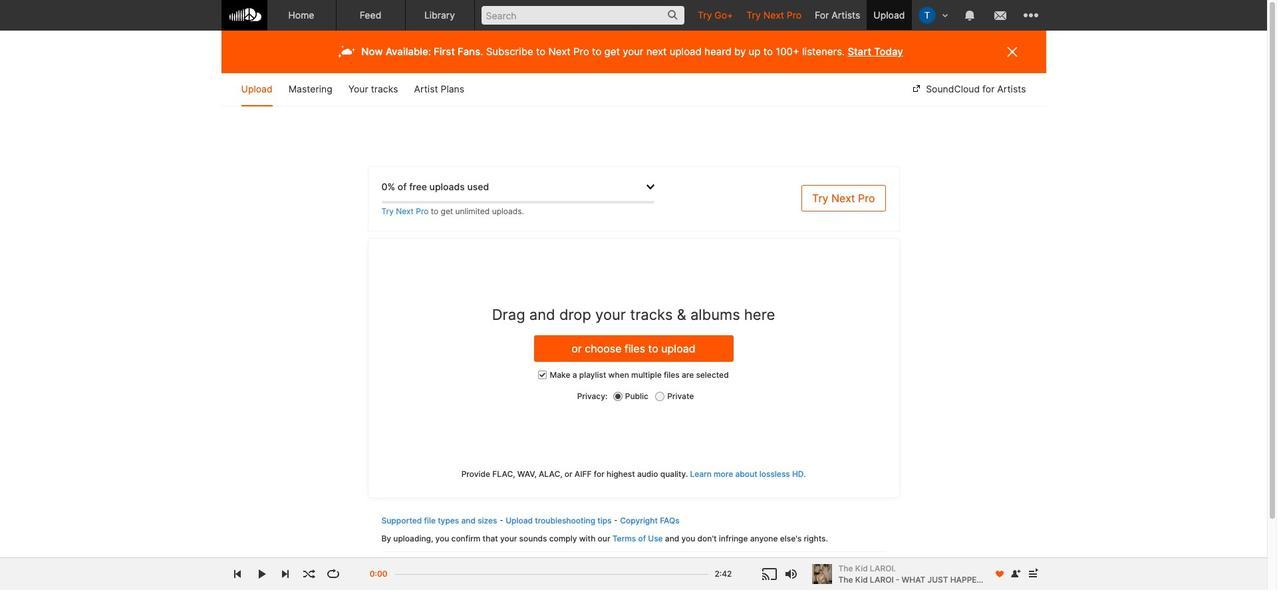 Task type: locate. For each thing, give the bounding box(es) containing it.
or inside button
[[572, 342, 582, 355]]

lossless
[[760, 469, 790, 479]]

try next pro link
[[740, 0, 809, 30], [802, 185, 886, 212], [382, 206, 429, 216]]

types
[[438, 516, 459, 526]]

0 vertical spatial the
[[839, 563, 853, 573]]

0 horizontal spatial and
[[461, 516, 476, 526]]

artist plans
[[414, 83, 465, 94]]

0 vertical spatial and
[[530, 306, 555, 323]]

unlimited
[[456, 206, 490, 216]]

0 horizontal spatial upload link
[[241, 73, 273, 106]]

1 kid from the top
[[856, 563, 868, 573]]

artists
[[832, 9, 861, 21], [998, 83, 1026, 94]]

2 the from the top
[[839, 575, 853, 585]]

home link
[[267, 0, 336, 31]]

for artists link
[[809, 0, 867, 30]]

1 horizontal spatial upload link
[[867, 0, 912, 30]]

feed
[[360, 9, 382, 21]]

1 horizontal spatial for
[[983, 83, 995, 94]]

make
[[550, 370, 571, 380]]

0 horizontal spatial try next pro
[[747, 9, 802, 21]]

0 horizontal spatial tracks
[[371, 83, 398, 94]]

0 horizontal spatial of
[[398, 181, 407, 192]]

0 vertical spatial kid
[[856, 563, 868, 573]]

heard
[[705, 45, 732, 58]]

1 vertical spatial get
[[441, 206, 453, 216]]

start today link
[[848, 45, 903, 58]]

up
[[749, 45, 761, 58]]

laroi.
[[870, 563, 896, 573]]

0 horizontal spatial artists
[[832, 9, 861, 21]]

listeners.
[[803, 45, 845, 58]]

files inside button
[[625, 342, 646, 355]]

try go+ link
[[691, 0, 740, 30]]

alac,
[[539, 469, 563, 479]]

Search search field
[[481, 6, 685, 25]]

upload up sounds
[[506, 516, 533, 526]]

library link
[[406, 0, 475, 31]]

0 horizontal spatial upload
[[241, 83, 273, 94]]

0 horizontal spatial files
[[625, 342, 646, 355]]

the kid laroi - what just happened link
[[839, 574, 994, 586]]

to up multiple
[[648, 342, 659, 355]]

for
[[815, 9, 829, 21]]

tara schultz's avatar element
[[919, 7, 936, 24]]

home
[[288, 9, 314, 21]]

1 horizontal spatial get
[[605, 45, 620, 58]]

privacy:
[[577, 392, 608, 402]]

with
[[579, 534, 596, 544]]

None search field
[[475, 0, 691, 30]]

and left drop
[[530, 306, 555, 323]]

you
[[436, 534, 449, 544], [682, 534, 696, 544]]

to
[[536, 45, 546, 58], [592, 45, 602, 58], [764, 45, 773, 58], [431, 206, 439, 216], [648, 342, 659, 355]]

you left "don't"
[[682, 534, 696, 544]]

hd.
[[792, 469, 806, 479]]

0 vertical spatial upload
[[670, 45, 702, 58]]

1 vertical spatial try next pro
[[813, 192, 875, 205]]

artist
[[414, 83, 438, 94]]

upload
[[670, 45, 702, 58], [662, 342, 696, 355]]

next
[[647, 45, 667, 58]]

supported file types and sizes link
[[382, 516, 497, 526]]

or up the a
[[572, 342, 582, 355]]

mastering
[[289, 83, 333, 94]]

used
[[467, 181, 489, 192]]

pro
[[787, 9, 802, 21], [574, 45, 589, 58], [858, 192, 875, 205], [416, 206, 429, 216]]

supported file types and sizes ⁃ upload troubleshooting tips ⁃ copyright faqs
[[382, 516, 680, 526]]

your left next at top
[[623, 45, 644, 58]]

are
[[682, 370, 694, 380]]

1 vertical spatial tracks
[[630, 306, 673, 323]]

troubleshooting
[[535, 516, 596, 526]]

of
[[398, 181, 407, 192], [638, 534, 646, 544]]

0 vertical spatial or
[[572, 342, 582, 355]]

artists right for
[[832, 9, 861, 21]]

2 kid from the top
[[856, 575, 868, 585]]

private
[[668, 392, 694, 402]]

of left use
[[638, 534, 646, 544]]

0 horizontal spatial get
[[441, 206, 453, 216]]

1 ⁃ from the left
[[500, 516, 504, 526]]

1 vertical spatial of
[[638, 534, 646, 544]]

⁃ right tips on the bottom of the page
[[614, 516, 618, 526]]

0 vertical spatial your
[[623, 45, 644, 58]]

2 horizontal spatial upload
[[874, 9, 905, 21]]

⁃ right sizes
[[500, 516, 504, 526]]

your
[[623, 45, 644, 58], [596, 306, 626, 323], [500, 534, 517, 544]]

provide
[[462, 469, 490, 479]]

for
[[983, 83, 995, 94], [594, 469, 605, 479]]

your right that
[[500, 534, 517, 544]]

upload up today
[[874, 9, 905, 21]]

1 vertical spatial files
[[664, 370, 680, 380]]

1 horizontal spatial of
[[638, 534, 646, 544]]

progress bar
[[394, 568, 708, 590]]

to right the subscribe
[[536, 45, 546, 58]]

2:42
[[715, 569, 732, 579]]

terms
[[613, 534, 636, 544]]

or choose files to upload button
[[534, 335, 734, 362]]

1 horizontal spatial you
[[682, 534, 696, 544]]

1 horizontal spatial ⁃
[[614, 516, 618, 526]]

that
[[483, 534, 498, 544]]

get down the 'uploads'
[[441, 206, 453, 216]]

tracks right your
[[371, 83, 398, 94]]

upload up are in the bottom right of the page
[[662, 342, 696, 355]]

quality.
[[661, 469, 688, 479]]

you down the supported file types and sizes link
[[436, 534, 449, 544]]

0 vertical spatial upload
[[874, 9, 905, 21]]

tracks left &
[[630, 306, 673, 323]]

1 vertical spatial and
[[461, 516, 476, 526]]

upload
[[874, 9, 905, 21], [241, 83, 273, 94], [506, 516, 533, 526]]

1 vertical spatial kid
[[856, 575, 868, 585]]

to right up on the top of page
[[764, 45, 773, 58]]

and right use
[[665, 534, 680, 544]]

2 vertical spatial and
[[665, 534, 680, 544]]

1 vertical spatial upload
[[241, 83, 273, 94]]

0 vertical spatial files
[[625, 342, 646, 355]]

kid left laroi on the bottom right of page
[[856, 575, 868, 585]]

highest
[[607, 469, 635, 479]]

the
[[839, 563, 853, 573], [839, 575, 853, 585]]

don't
[[698, 534, 717, 544]]

⁃
[[500, 516, 504, 526], [614, 516, 618, 526]]

to inside button
[[648, 342, 659, 355]]

1 horizontal spatial tracks
[[630, 306, 673, 323]]

artists right soundcloud at the top right
[[998, 83, 1026, 94]]

files left are in the bottom right of the page
[[664, 370, 680, 380]]

1 horizontal spatial try next pro
[[813, 192, 875, 205]]

wav,
[[518, 469, 537, 479]]

or left aiff
[[565, 469, 573, 479]]

to down 0% of free uploads used
[[431, 206, 439, 216]]

kid left laroi.
[[856, 563, 868, 573]]

get
[[605, 45, 620, 58], [441, 206, 453, 216]]

0 horizontal spatial for
[[594, 469, 605, 479]]

upload link up today
[[867, 0, 912, 30]]

0 horizontal spatial you
[[436, 534, 449, 544]]

for right aiff
[[594, 469, 605, 479]]

and
[[530, 306, 555, 323], [461, 516, 476, 526], [665, 534, 680, 544]]

the kid laroi. the kid laroi - what just happened
[[839, 563, 994, 585]]

fans.
[[458, 45, 483, 58]]

upload left mastering
[[241, 83, 273, 94]]

1 vertical spatial upload
[[662, 342, 696, 355]]

your tracks link
[[349, 73, 398, 106]]

0 horizontal spatial ⁃
[[500, 516, 504, 526]]

upload link left 'mastering' link
[[241, 73, 273, 106]]

legal link
[[382, 559, 402, 569]]

1 you from the left
[[436, 534, 449, 544]]

next
[[764, 9, 784, 21], [549, 45, 571, 58], [832, 192, 855, 205], [396, 206, 414, 216]]

of right 0%
[[398, 181, 407, 192]]

uploading,
[[393, 534, 433, 544]]

try next pro
[[747, 9, 802, 21], [813, 192, 875, 205]]

your up the "choose"
[[596, 306, 626, 323]]

or
[[572, 342, 582, 355], [565, 469, 573, 479]]

0 vertical spatial upload link
[[867, 0, 912, 30]]

0 vertical spatial try next pro
[[747, 9, 802, 21]]

audio
[[637, 469, 659, 479]]

for right soundcloud at the top right
[[983, 83, 995, 94]]

files up make a playlist when multiple files are selected
[[625, 342, 646, 355]]

and up the confirm
[[461, 516, 476, 526]]

get left next at top
[[605, 45, 620, 58]]

infringe
[[719, 534, 748, 544]]

1 horizontal spatial artists
[[998, 83, 1026, 94]]

1 vertical spatial the
[[839, 575, 853, 585]]

plans
[[441, 83, 465, 94]]

1 horizontal spatial upload
[[506, 516, 533, 526]]

our
[[598, 534, 611, 544]]

try
[[698, 9, 712, 21], [747, 9, 761, 21], [813, 192, 829, 205], [382, 206, 394, 216]]

upload right next at top
[[670, 45, 702, 58]]

next up image
[[1025, 566, 1041, 582]]

soundcloud for artists
[[926, 83, 1026, 94]]

1 horizontal spatial files
[[664, 370, 680, 380]]



Task type: describe. For each thing, give the bounding box(es) containing it.
go+
[[715, 9, 734, 21]]

legal language: english (us)
[[382, 559, 470, 584]]

1 vertical spatial for
[[594, 469, 605, 479]]

rights.
[[804, 534, 828, 544]]

1 vertical spatial artists
[[998, 83, 1026, 94]]

1 vertical spatial upload link
[[241, 73, 273, 106]]

now available: first fans. subscribe to next pro to get your next upload heard by up to 100+ listeners. start today
[[362, 45, 903, 58]]

0%
[[382, 181, 395, 192]]

0 vertical spatial tracks
[[371, 83, 398, 94]]

provide flac, wav, alac, or aiff for highest audio quality. learn more about lossless hd.
[[462, 469, 806, 479]]

else's
[[780, 534, 802, 544]]

1 the from the top
[[839, 563, 853, 573]]

confirm
[[452, 534, 481, 544]]

today
[[874, 45, 903, 58]]

public
[[625, 392, 649, 402]]

make a playlist when multiple files are selected
[[550, 370, 729, 380]]

the kid laroi. link
[[839, 563, 987, 574]]

artist plans link
[[414, 73, 465, 106]]

subscribe
[[486, 45, 533, 58]]

try go+
[[698, 9, 734, 21]]

selected
[[696, 370, 729, 380]]

first
[[434, 45, 455, 58]]

start
[[848, 45, 872, 58]]

1 vertical spatial your
[[596, 306, 626, 323]]

soundcloud for artists link
[[912, 73, 1026, 106]]

terms of use link
[[613, 534, 663, 544]]

to down "search" search field
[[592, 45, 602, 58]]

choose
[[585, 342, 622, 355]]

here
[[745, 306, 775, 323]]

by
[[735, 45, 746, 58]]

for artists
[[815, 9, 861, 21]]

flac,
[[493, 469, 515, 479]]

upload inside or choose files to upload button
[[662, 342, 696, 355]]

uploads
[[430, 181, 465, 192]]

now
[[362, 45, 383, 58]]

about
[[736, 469, 758, 479]]

2 ⁃ from the left
[[614, 516, 618, 526]]

just
[[928, 575, 949, 585]]

more
[[714, 469, 733, 479]]

&
[[677, 306, 687, 323]]

supported
[[382, 516, 422, 526]]

available:
[[386, 45, 431, 58]]

0 vertical spatial get
[[605, 45, 620, 58]]

comply
[[549, 534, 577, 544]]

0 vertical spatial of
[[398, 181, 407, 192]]

drag and drop your tracks & albums here
[[492, 306, 775, 323]]

2 vertical spatial your
[[500, 534, 517, 544]]

your
[[349, 83, 368, 94]]

aiff
[[575, 469, 592, 479]]

legal
[[382, 559, 402, 569]]

free
[[409, 181, 427, 192]]

file
[[424, 516, 436, 526]]

english
[[424, 574, 451, 584]]

100+
[[776, 45, 800, 58]]

uploads.
[[492, 206, 524, 216]]

library
[[424, 9, 455, 21]]

language:
[[382, 574, 422, 584]]

a
[[573, 370, 577, 380]]

tips
[[598, 516, 612, 526]]

1 vertical spatial or
[[565, 469, 573, 479]]

use
[[648, 534, 663, 544]]

0 vertical spatial artists
[[832, 9, 861, 21]]

multiple
[[632, 370, 662, 380]]

feed link
[[336, 0, 406, 31]]

sounds
[[519, 534, 547, 544]]

by uploading, you confirm that your sounds comply with our terms of use and you don't infringe anyone else's rights.
[[382, 534, 828, 544]]

upload troubleshooting tips link
[[506, 516, 612, 526]]

albums
[[691, 306, 740, 323]]

laroi
[[870, 575, 894, 585]]

(us)
[[453, 574, 470, 584]]

2 vertical spatial upload
[[506, 516, 533, 526]]

copyright
[[620, 516, 658, 526]]

2 horizontal spatial and
[[665, 534, 680, 544]]

your tracks
[[349, 83, 398, 94]]

-
[[896, 575, 900, 585]]

when
[[609, 370, 629, 380]]

copyright faqs link
[[620, 516, 680, 526]]

playlist
[[579, 370, 606, 380]]

1 horizontal spatial and
[[530, 306, 555, 323]]

2 you from the left
[[682, 534, 696, 544]]

mastering link
[[289, 73, 333, 106]]

0 vertical spatial for
[[983, 83, 995, 94]]

faqs
[[660, 516, 680, 526]]

happened
[[951, 575, 994, 585]]

0:00
[[370, 569, 388, 579]]

soundcloud
[[926, 83, 980, 94]]

the kid laroi - what just happened element
[[812, 564, 832, 584]]

drag
[[492, 306, 525, 323]]

anyone
[[750, 534, 778, 544]]

or choose files to upload
[[572, 342, 696, 355]]



Task type: vqa. For each thing, say whether or not it's contained in the screenshot.
1st The from the bottom
yes



